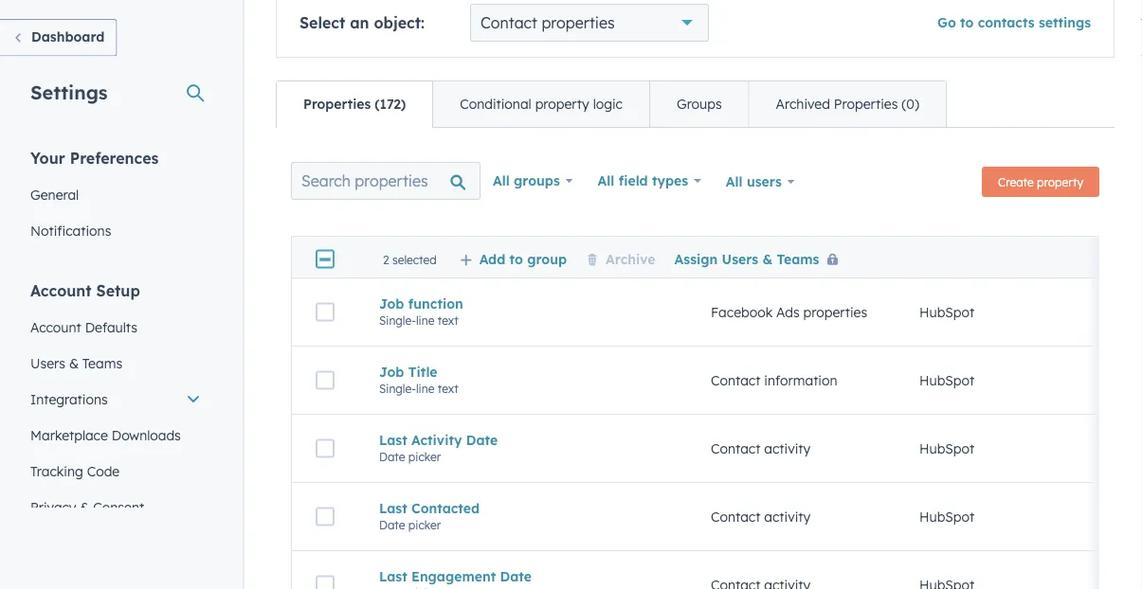 Task type: describe. For each thing, give the bounding box(es) containing it.
all field types
[[598, 173, 689, 189]]

groups link
[[650, 82, 749, 127]]

information
[[765, 372, 838, 389]]

conditional property logic link
[[433, 82, 650, 127]]

add
[[479, 251, 506, 267]]

go
[[938, 14, 957, 31]]

engagement
[[412, 569, 496, 585]]

add to group button
[[460, 251, 567, 267]]

hubspot for job title
[[920, 372, 975, 389]]

tracking code link
[[19, 454, 212, 490]]

create property
[[999, 175, 1084, 189]]

general link
[[19, 177, 212, 213]]

date up the last contacted date picker
[[379, 450, 405, 464]]

all for all users
[[726, 174, 743, 190]]

last engagement date
[[379, 569, 532, 585]]

properties (172) link
[[277, 82, 433, 127]]

integrations button
[[19, 382, 212, 418]]

general
[[30, 186, 79, 203]]

last contacted button
[[379, 500, 666, 517]]

line for function
[[416, 314, 435, 328]]

add to group
[[479, 251, 567, 267]]

properties (172)
[[303, 96, 406, 112]]

Search search field
[[291, 162, 481, 200]]

contact for last contacted
[[711, 509, 761, 526]]

picker inside the last contacted date picker
[[409, 518, 441, 533]]

last engagement date button
[[379, 569, 666, 585]]

archive button
[[586, 251, 656, 267]]

users
[[747, 174, 782, 190]]

tracking code
[[30, 463, 120, 480]]

setup
[[96, 281, 140, 300]]

your preferences element
[[19, 147, 212, 249]]

integrations
[[30, 391, 108, 408]]

contacted
[[412, 500, 480, 517]]

privacy & consent
[[30, 499, 144, 516]]

create property button
[[982, 167, 1100, 197]]

contact properties button
[[470, 4, 709, 42]]

account setup element
[[19, 280, 212, 562]]

all groups button
[[481, 162, 586, 200]]

contact properties
[[481, 13, 615, 32]]

settings
[[1039, 14, 1091, 31]]

marketplace
[[30, 427, 108, 444]]

last activity date date picker
[[379, 432, 498, 464]]

users inside tab panel
[[722, 251, 759, 267]]

& for consent
[[80, 499, 89, 516]]

& for teams
[[69, 355, 79, 372]]

field
[[619, 173, 648, 189]]

ads
[[777, 304, 800, 321]]

account setup
[[30, 281, 140, 300]]

archived properties (0) link
[[749, 82, 946, 127]]

select
[[300, 13, 345, 32]]

contact for last activity date
[[711, 441, 761, 457]]

hubspot for last contacted
[[920, 509, 975, 526]]

conditional
[[460, 96, 532, 112]]

dashboard link
[[0, 19, 117, 56]]

assign users & teams button
[[675, 251, 846, 267]]

marketplace downloads link
[[19, 418, 212, 454]]

activity
[[412, 432, 462, 449]]

contacts
[[978, 14, 1035, 31]]

conditional property logic
[[460, 96, 623, 112]]

consent
[[93, 499, 144, 516]]

select an object:
[[300, 13, 425, 32]]

notifications
[[30, 222, 111, 239]]

contact information
[[711, 372, 838, 389]]

tracking
[[30, 463, 83, 480]]

users & teams link
[[19, 346, 212, 382]]

hubspot for last activity date
[[920, 441, 975, 457]]

job title button
[[379, 364, 666, 380]]

go to contacts settings
[[938, 14, 1091, 31]]

(172)
[[375, 96, 406, 112]]

to for go
[[961, 14, 974, 31]]

downloads
[[112, 427, 181, 444]]

group
[[527, 251, 567, 267]]

your preferences
[[30, 148, 159, 167]]

users inside users & teams link
[[30, 355, 65, 372]]

archive
[[606, 251, 656, 267]]

create
[[999, 175, 1034, 189]]

settings
[[30, 80, 108, 104]]

job function button
[[379, 296, 666, 312]]

selected
[[393, 252, 437, 267]]

archived properties (0)
[[776, 96, 920, 112]]

properties inside archived properties (0) link
[[834, 96, 898, 112]]

account for account defaults
[[30, 319, 81, 336]]

privacy
[[30, 499, 76, 516]]

all users
[[726, 174, 782, 190]]



Task type: locate. For each thing, give the bounding box(es) containing it.
contact for job title
[[711, 372, 761, 389]]

text up activity
[[438, 382, 459, 396]]

facebook
[[711, 304, 773, 321]]

1 vertical spatial to
[[510, 251, 523, 267]]

picker down contacted in the left of the page
[[409, 518, 441, 533]]

teams inside account setup element
[[82, 355, 122, 372]]

1 horizontal spatial to
[[961, 14, 974, 31]]

all left "field"
[[598, 173, 615, 189]]

1 contact activity from the top
[[711, 441, 811, 457]]

1 vertical spatial text
[[438, 382, 459, 396]]

all for all groups
[[493, 173, 510, 189]]

job left title
[[379, 364, 404, 380]]

to for add
[[510, 251, 523, 267]]

users right assign
[[722, 251, 759, 267]]

activity for last activity date
[[765, 441, 811, 457]]

account for account setup
[[30, 281, 92, 300]]

2 selected
[[383, 252, 437, 267]]

tab panel containing all groups
[[276, 127, 1143, 590]]

1 vertical spatial contact activity
[[711, 509, 811, 526]]

users up integrations
[[30, 355, 65, 372]]

account up account defaults
[[30, 281, 92, 300]]

2 account from the top
[[30, 319, 81, 336]]

0 horizontal spatial &
[[69, 355, 79, 372]]

all
[[493, 173, 510, 189], [598, 173, 615, 189], [726, 174, 743, 190]]

account
[[30, 281, 92, 300], [30, 319, 81, 336]]

properties up logic
[[542, 13, 615, 32]]

line inside job title single-line text
[[416, 382, 435, 396]]

0 vertical spatial job
[[379, 296, 404, 312]]

2 vertical spatial &
[[80, 499, 89, 516]]

last inside the last contacted date picker
[[379, 500, 407, 517]]

1 text from the top
[[438, 314, 459, 328]]

users & teams
[[30, 355, 122, 372]]

date right activity
[[466, 432, 498, 449]]

text down function
[[438, 314, 459, 328]]

facebook ads properties
[[711, 304, 868, 321]]

0 horizontal spatial property
[[535, 96, 590, 112]]

property
[[535, 96, 590, 112], [1037, 175, 1084, 189]]

contact activity for last contacted
[[711, 509, 811, 526]]

line down title
[[416, 382, 435, 396]]

0 vertical spatial &
[[763, 251, 773, 267]]

last for last contacted
[[379, 500, 407, 517]]

date inside the last contacted date picker
[[379, 518, 405, 533]]

text inside job function single-line text
[[438, 314, 459, 328]]

hubspot for job function
[[920, 304, 975, 321]]

0 vertical spatial single-
[[379, 314, 416, 328]]

dashboard
[[31, 28, 105, 45]]

2 picker from the top
[[409, 518, 441, 533]]

1 hubspot from the top
[[920, 304, 975, 321]]

property inside 'link'
[[535, 96, 590, 112]]

line down function
[[416, 314, 435, 328]]

account up users & teams
[[30, 319, 81, 336]]

line for title
[[416, 382, 435, 396]]

contact activity for last activity date
[[711, 441, 811, 457]]

text for job function
[[438, 314, 459, 328]]

text
[[438, 314, 459, 328], [438, 382, 459, 396]]

2 properties from the left
[[834, 96, 898, 112]]

2 job from the top
[[379, 364, 404, 380]]

1 vertical spatial &
[[69, 355, 79, 372]]

1 vertical spatial last
[[379, 500, 407, 517]]

& up integrations
[[69, 355, 79, 372]]

0 vertical spatial picker
[[409, 450, 441, 464]]

0 vertical spatial properties
[[542, 13, 615, 32]]

0 vertical spatial contact activity
[[711, 441, 811, 457]]

1 horizontal spatial &
[[80, 499, 89, 516]]

0 vertical spatial account
[[30, 281, 92, 300]]

2 hubspot from the top
[[920, 372, 975, 389]]

0 vertical spatial last
[[379, 432, 407, 449]]

activity for last contacted
[[765, 509, 811, 526]]

to
[[961, 14, 974, 31], [510, 251, 523, 267]]

1 horizontal spatial property
[[1037, 175, 1084, 189]]

contact inside popup button
[[481, 13, 538, 32]]

hubspot
[[920, 304, 975, 321], [920, 372, 975, 389], [920, 441, 975, 457], [920, 509, 975, 526]]

property left logic
[[535, 96, 590, 112]]

properties
[[303, 96, 371, 112], [834, 96, 898, 112]]

properties left the (0)
[[834, 96, 898, 112]]

2 contact activity from the top
[[711, 509, 811, 526]]

teams inside tab panel
[[777, 251, 820, 267]]

picker inside last activity date date picker
[[409, 450, 441, 464]]

2 activity from the top
[[765, 509, 811, 526]]

0 horizontal spatial users
[[30, 355, 65, 372]]

1 vertical spatial users
[[30, 355, 65, 372]]

all left groups
[[493, 173, 510, 189]]

assign users & teams
[[675, 251, 820, 267]]

picker down activity
[[409, 450, 441, 464]]

teams up facebook ads properties
[[777, 251, 820, 267]]

1 vertical spatial account
[[30, 319, 81, 336]]

teams
[[777, 251, 820, 267], [82, 355, 122, 372]]

single- down title
[[379, 382, 416, 396]]

single-
[[379, 314, 416, 328], [379, 382, 416, 396]]

1 account from the top
[[30, 281, 92, 300]]

0 horizontal spatial all
[[493, 173, 510, 189]]

job for job function
[[379, 296, 404, 312]]

job inside job function single-line text
[[379, 296, 404, 312]]

all for all field types
[[598, 173, 615, 189]]

all groups
[[493, 173, 560, 189]]

2
[[383, 252, 389, 267]]

2 line from the top
[[416, 382, 435, 396]]

last left contacted in the left of the page
[[379, 500, 407, 517]]

1 vertical spatial property
[[1037, 175, 1084, 189]]

activity
[[765, 441, 811, 457], [765, 509, 811, 526]]

1 activity from the top
[[765, 441, 811, 457]]

groups
[[677, 96, 722, 112]]

0 vertical spatial activity
[[765, 441, 811, 457]]

logic
[[593, 96, 623, 112]]

property for create
[[1037, 175, 1084, 189]]

line
[[416, 314, 435, 328], [416, 382, 435, 396]]

2 single- from the top
[[379, 382, 416, 396]]

object:
[[374, 13, 425, 32]]

0 horizontal spatial properties
[[542, 13, 615, 32]]

code
[[87, 463, 120, 480]]

0 horizontal spatial properties
[[303, 96, 371, 112]]

single- inside job title single-line text
[[379, 382, 416, 396]]

date right the engagement in the bottom left of the page
[[500, 569, 532, 585]]

3 last from the top
[[379, 569, 407, 585]]

job for job title
[[379, 364, 404, 380]]

1 horizontal spatial all
[[598, 173, 615, 189]]

single- inside job function single-line text
[[379, 314, 416, 328]]

1 picker from the top
[[409, 450, 441, 464]]

properties inside tab panel
[[804, 304, 868, 321]]

assign
[[675, 251, 718, 267]]

your
[[30, 148, 65, 167]]

1 vertical spatial teams
[[82, 355, 122, 372]]

& inside tab panel
[[763, 251, 773, 267]]

last left activity
[[379, 432, 407, 449]]

properties inside "properties (172)" link
[[303, 96, 371, 112]]

0 horizontal spatial to
[[510, 251, 523, 267]]

job left function
[[379, 296, 404, 312]]

1 vertical spatial properties
[[804, 304, 868, 321]]

date for last engagement date
[[500, 569, 532, 585]]

property inside button
[[1037, 175, 1084, 189]]

1 last from the top
[[379, 432, 407, 449]]

1 vertical spatial single-
[[379, 382, 416, 396]]

marketplace downloads
[[30, 427, 181, 444]]

text inside job title single-line text
[[438, 382, 459, 396]]

4 hubspot from the top
[[920, 509, 975, 526]]

all field types button
[[586, 162, 714, 200]]

tab panel
[[276, 127, 1143, 590]]

teams down defaults
[[82, 355, 122, 372]]

properties right ads
[[804, 304, 868, 321]]

0 horizontal spatial teams
[[82, 355, 122, 372]]

tab list containing properties (172)
[[276, 81, 947, 128]]

0 vertical spatial users
[[722, 251, 759, 267]]

1 properties from the left
[[303, 96, 371, 112]]

1 vertical spatial picker
[[409, 518, 441, 533]]

job title single-line text
[[379, 364, 459, 396]]

date
[[466, 432, 498, 449], [379, 450, 405, 464], [379, 518, 405, 533], [500, 569, 532, 585]]

job function single-line text
[[379, 296, 463, 328]]

property for conditional
[[535, 96, 590, 112]]

2 text from the top
[[438, 382, 459, 396]]

properties
[[542, 13, 615, 32], [804, 304, 868, 321]]

an
[[350, 13, 369, 32]]

last for last activity date
[[379, 432, 407, 449]]

last activity date button
[[379, 432, 666, 449]]

contact
[[481, 13, 538, 32], [711, 372, 761, 389], [711, 441, 761, 457], [711, 509, 761, 526]]

single- down function
[[379, 314, 416, 328]]

job inside job title single-line text
[[379, 364, 404, 380]]

to right 'add' at the top of the page
[[510, 251, 523, 267]]

function
[[408, 296, 463, 312]]

0 vertical spatial line
[[416, 314, 435, 328]]

(0)
[[902, 96, 920, 112]]

&
[[763, 251, 773, 267], [69, 355, 79, 372], [80, 499, 89, 516]]

2 horizontal spatial all
[[726, 174, 743, 190]]

& right privacy
[[80, 499, 89, 516]]

date for last contacted date picker
[[379, 518, 405, 533]]

account defaults link
[[19, 310, 212, 346]]

1 single- from the top
[[379, 314, 416, 328]]

account defaults
[[30, 319, 137, 336]]

properties inside popup button
[[542, 13, 615, 32]]

last
[[379, 432, 407, 449], [379, 500, 407, 517], [379, 569, 407, 585]]

notifications link
[[19, 213, 212, 249]]

text for job title
[[438, 382, 459, 396]]

last inside last activity date date picker
[[379, 432, 407, 449]]

property right create
[[1037, 175, 1084, 189]]

date for last activity date date picker
[[466, 432, 498, 449]]

single- for title
[[379, 382, 416, 396]]

0 vertical spatial property
[[535, 96, 590, 112]]

all users button
[[714, 162, 807, 202]]

2 last from the top
[[379, 500, 407, 517]]

types
[[652, 173, 689, 189]]

last left the engagement in the bottom left of the page
[[379, 569, 407, 585]]

1 horizontal spatial teams
[[777, 251, 820, 267]]

line inside job function single-line text
[[416, 314, 435, 328]]

contact activity
[[711, 441, 811, 457], [711, 509, 811, 526]]

all left users
[[726, 174, 743, 190]]

0 vertical spatial to
[[961, 14, 974, 31]]

go to contacts settings button
[[938, 14, 1091, 31]]

title
[[408, 364, 438, 380]]

tab list
[[276, 81, 947, 128]]

groups
[[514, 173, 560, 189]]

1 job from the top
[[379, 296, 404, 312]]

1 horizontal spatial properties
[[804, 304, 868, 321]]

2 vertical spatial last
[[379, 569, 407, 585]]

1 vertical spatial activity
[[765, 509, 811, 526]]

job
[[379, 296, 404, 312], [379, 364, 404, 380]]

preferences
[[70, 148, 159, 167]]

archived
[[776, 96, 831, 112]]

& up facebook ads properties
[[763, 251, 773, 267]]

single- for function
[[379, 314, 416, 328]]

privacy & consent link
[[19, 490, 212, 526]]

0 vertical spatial text
[[438, 314, 459, 328]]

date up last engagement date
[[379, 518, 405, 533]]

1 vertical spatial line
[[416, 382, 435, 396]]

0 vertical spatial teams
[[777, 251, 820, 267]]

2 horizontal spatial &
[[763, 251, 773, 267]]

defaults
[[85, 319, 137, 336]]

to right go
[[961, 14, 974, 31]]

last contacted date picker
[[379, 500, 480, 533]]

1 horizontal spatial users
[[722, 251, 759, 267]]

properties left (172)
[[303, 96, 371, 112]]

3 hubspot from the top
[[920, 441, 975, 457]]

1 line from the top
[[416, 314, 435, 328]]

1 vertical spatial job
[[379, 364, 404, 380]]

1 horizontal spatial properties
[[834, 96, 898, 112]]



Task type: vqa. For each thing, say whether or not it's contained in the screenshot.
Last Activity Date Contact
yes



